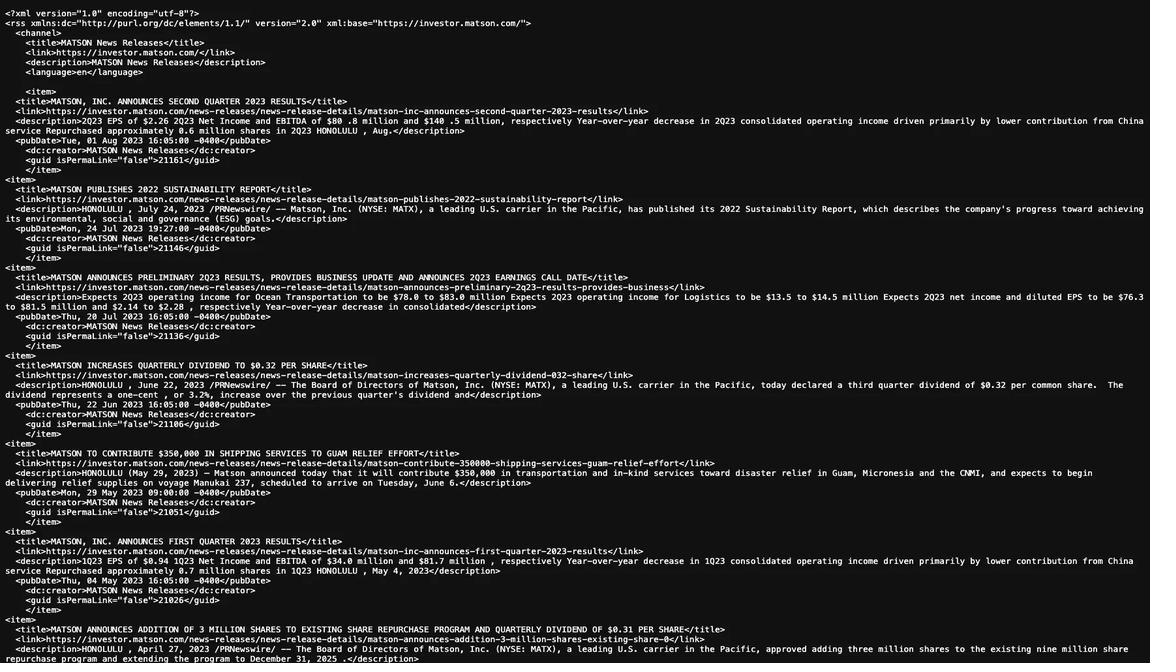 Task type: locate. For each thing, give the bounding box(es) containing it.
dividend left $0.31
[[547, 625, 588, 635]]

1 horizontal spatial for
[[664, 292, 680, 302]]

1 horizontal spatial relief
[[782, 469, 812, 478]]

2 jul from the top
[[102, 312, 118, 322]]

1 vertical spatial eps
[[1068, 292, 1083, 302]]

1 vertical spatial share</title>
[[659, 625, 726, 635]]

transportation
[[516, 469, 588, 478]]

1 horizontal spatial and
[[475, 625, 491, 635]]

3 <dc:creator>matson from the top
[[26, 322, 118, 332]]

0400</pubdate> down matson
[[199, 488, 271, 498]]

inc- up aug.</description> on the top of page
[[404, 106, 424, 116]]

<link>https://investor.matson.com/news- up aug
[[15, 106, 215, 116]]

<pubdate>thu, down "<description>expects"
[[15, 312, 82, 322]]

million right the nine
[[1063, 645, 1099, 655]]

01
[[87, 136, 97, 146]]

2 of from the left
[[593, 625, 603, 635]]

7 <link>https://investor.matson.com/news- from the top
[[15, 635, 215, 645]]

4 <dc:creator>matson from the top
[[26, 410, 118, 420]]

releases</dc:creator> down 0.6 million
[[148, 146, 256, 155]]

results</title>
[[271, 97, 348, 106], [266, 537, 342, 547]]

increases
[[87, 361, 133, 371]]

<guid down $81.5
[[26, 332, 51, 341]]

/prnewswire/ down "report</title>"
[[210, 204, 271, 214]]

1 release- from the top
[[286, 106, 327, 116]]

delivering
[[5, 478, 56, 488]]

0 vertical spatial $0.32
[[250, 361, 276, 371]]

june down contribute-
[[424, 478, 445, 488]]

ispermalink="false">21136</guid>
[[56, 332, 220, 341]]

of right quarter's
[[409, 381, 419, 390]]

, left july
[[128, 204, 133, 214]]

0400</pubdate> up shipping
[[199, 400, 271, 410]]

1 vertical spatial jul
[[102, 312, 118, 322]]

0 vertical spatial contribution
[[1027, 116, 1088, 126]]

eps left $0.94
[[107, 557, 123, 567]]

the
[[291, 381, 307, 390], [1109, 381, 1124, 390], [296, 645, 312, 655]]

3 be from the left
[[1104, 292, 1114, 302]]

2 <title>matson, from the top
[[15, 537, 87, 547]]

1 vertical spatial inc.
[[92, 537, 113, 547]]

respectively
[[511, 116, 572, 126], [199, 302, 261, 312], [501, 557, 562, 567]]

of
[[128, 116, 138, 126], [312, 116, 322, 126], [342, 381, 353, 390], [409, 381, 419, 390], [966, 381, 976, 390], [128, 557, 138, 567], [312, 557, 322, 567], [348, 645, 358, 655], [414, 645, 424, 655]]

2 vertical spatial over-
[[593, 557, 618, 567]]

announces-
[[424, 106, 475, 116], [404, 283, 455, 292], [424, 547, 475, 557], [404, 635, 455, 645]]

leading left sustainability-
[[439, 204, 475, 214]]

,
[[363, 126, 368, 136], [128, 204, 133, 214], [189, 302, 194, 312], [128, 381, 133, 390], [164, 390, 169, 400], [491, 557, 496, 567], [363, 567, 368, 576], [128, 645, 133, 655]]

shares-
[[552, 635, 588, 645]]

3 0400</pubdate> from the top
[[199, 312, 271, 322]]

approximately up 'ispermalink="false">21161</guid>'
[[107, 126, 174, 136]]

7 release- from the top
[[286, 635, 327, 645]]

publishes-
[[404, 195, 455, 204]]

4 release- from the top
[[286, 371, 327, 381]]

directors right the previous
[[358, 381, 404, 390]]

eps right 'diluted'
[[1068, 292, 1083, 302]]

news
[[97, 38, 118, 48], [128, 57, 148, 67], [123, 146, 143, 155], [123, 234, 143, 243], [123, 322, 143, 332], [123, 410, 143, 420], [123, 498, 143, 508], [123, 586, 143, 596]]

2023 down "237,"
[[240, 537, 261, 547]]

6 details/matson- from the top
[[327, 547, 404, 557]]

.8 million
[[348, 116, 399, 126]]

$2.28
[[158, 302, 184, 312]]

leading down $0.31
[[577, 645, 613, 655]]

1 on from the left
[[143, 478, 153, 488]]

1 horizontal spatial expects
[[884, 292, 920, 302]]

net
[[950, 292, 966, 302]]

second
[[169, 97, 199, 106]]

earnings
[[496, 273, 537, 283]]

3 <pubdate>thu, from the top
[[15, 576, 82, 586]]

1 releases</dc:creator> from the top
[[148, 146, 256, 155]]

2 vertical spatial carrier
[[644, 645, 680, 655]]

1 income from the top
[[220, 116, 250, 126]]

1 horizontal spatial june
[[424, 478, 445, 488]]

expects left net
[[884, 292, 920, 302]]

0 vertical spatial approximately
[[107, 126, 174, 136]]

2023 down 3
[[189, 645, 210, 655]]

preliminary-
[[455, 283, 516, 292]]

0 vertical spatial inc.
[[332, 204, 353, 214]]

relief
[[782, 469, 812, 478], [61, 478, 92, 488]]

1 horizontal spatial quarterly
[[496, 625, 542, 635]]

$13.5
[[766, 292, 792, 302]]

1 vertical spatial <pubdate>thu,
[[15, 400, 82, 410]]

driven
[[894, 116, 925, 126], [884, 557, 915, 567]]

<dc:creator>matson down <description>2q23
[[26, 146, 118, 155]]

a
[[429, 204, 434, 214], [562, 381, 567, 390], [838, 381, 843, 390], [107, 390, 113, 400], [567, 645, 572, 655]]

5 release- from the top
[[286, 459, 327, 469]]

4 <guid from the top
[[26, 420, 51, 430]]

2 <pubdate>mon, from the top
[[15, 488, 82, 498]]

2 repurchased from the top
[[46, 567, 102, 576]]

2 approximately from the top
[[107, 567, 174, 576]]

0 vertical spatial from
[[1093, 116, 1114, 126]]

<description>matson
[[26, 57, 123, 67]]

6.</description>
[[450, 478, 531, 488]]

3 releases</dc:creator> from the top
[[148, 322, 256, 332]]

$140
[[424, 116, 445, 126]]

0 vertical spatial respectively
[[511, 116, 572, 126]]

for
[[235, 292, 250, 302], [664, 292, 680, 302]]

net down second
[[199, 116, 215, 126]]

year-
[[577, 116, 603, 126], [266, 302, 291, 312], [567, 557, 593, 567]]

will
[[373, 469, 394, 478]]

<pubdate>mon, left the 29
[[15, 488, 82, 498]]

<link>https://investor.matson.com/news- up $2.14
[[15, 283, 215, 292]]

1 vertical spatial year
[[317, 302, 337, 312]]

5 <guid from the top
[[26, 508, 51, 518]]

</item> down <pubdate>tue,
[[26, 165, 61, 175]]

per right $0.31
[[639, 625, 654, 635]]

of left $34.0
[[312, 557, 322, 567]]

1 vertical spatial and
[[475, 625, 491, 635]]

1 vertical spatial repurchased
[[46, 567, 102, 576]]

million down earnings
[[470, 292, 506, 302]]

0.6 million
[[179, 126, 235, 136]]

</item> down environmental,
[[26, 253, 61, 263]]

0 vertical spatial per
[[281, 361, 296, 371]]

2 <description>honolulu from the top
[[15, 381, 123, 390]]

inc. up 04
[[92, 537, 113, 547]]

relief
[[353, 449, 383, 459]]

matson
[[215, 469, 245, 478]]

0 horizontal spatial expects
[[511, 292, 547, 302]]

u.s. right 032-
[[613, 381, 634, 390]]

0 vertical spatial lower
[[996, 116, 1022, 126]]

<item> up <description>1q23
[[5, 527, 36, 537]]

1 horizontal spatial today
[[761, 381, 787, 390]]

version="2.0"
[[256, 18, 322, 28]]

consolidated
[[741, 116, 802, 126], [731, 557, 792, 567]]

1 vertical spatial <title>matson,
[[15, 537, 87, 547]]

6 <guid from the top
[[26, 596, 51, 606]]

releases</dc:creator> down governance
[[148, 234, 256, 243]]

0 vertical spatial 2022
[[138, 185, 158, 195]]

report</link>
[[557, 195, 623, 204]]

business
[[317, 273, 358, 283]]

2022 left the sustainability
[[720, 204, 741, 214]]

announces down ispermalink="false">21026</guid>
[[87, 625, 133, 635]]

has
[[629, 204, 644, 214]]

eps up aug
[[107, 116, 123, 126]]

$0.32 left the per
[[981, 381, 1007, 390]]

toward right progress
[[1063, 204, 1093, 214]]

2q23
[[174, 116, 194, 126], [715, 116, 736, 126], [291, 126, 312, 136], [199, 273, 220, 283], [470, 273, 491, 283], [123, 292, 143, 302], [552, 292, 572, 302], [925, 292, 945, 302]]

16:05:00 down $2.26
[[148, 136, 189, 146]]

0400</pubdate> right 0.7
[[199, 576, 271, 586]]

0 vertical spatial service
[[5, 126, 41, 136]]

1 vertical spatial dividend
[[547, 625, 588, 635]]

releases</dc:creator> down $2.28
[[148, 322, 256, 332]]

1 vertical spatial service
[[5, 567, 41, 576]]

2023 down the releases</description>
[[245, 97, 266, 106]]

1 <pubdate>mon, from the top
[[15, 224, 82, 234]]

0 vertical spatial and
[[399, 273, 414, 283]]

dividend left represents
[[5, 390, 46, 400]]

<link>https://investor.matson.com/news-
[[15, 106, 215, 116], [15, 195, 215, 204], [15, 283, 215, 292], [15, 371, 215, 381], [15, 459, 215, 469], [15, 547, 215, 557], [15, 635, 215, 645]]

ispermalink="false">21106</guid>
[[56, 420, 220, 430]]

existing
[[302, 625, 342, 635]]

1 horizontal spatial $0.32
[[981, 381, 1007, 390]]

6 <link>https://investor.matson.com/news- from the top
[[15, 547, 215, 557]]

0 vertical spatial matson,
[[291, 204, 327, 214]]

1q23
[[174, 557, 194, 567], [705, 557, 726, 567], [291, 567, 312, 576]]

details/matson-
[[327, 106, 404, 116], [327, 195, 404, 204], [327, 283, 404, 292], [327, 371, 404, 381], [327, 459, 404, 469], [327, 547, 404, 557], [327, 635, 404, 645]]

6 releases</dc:creator> from the top
[[148, 586, 256, 596]]

1 vertical spatial net
[[199, 557, 215, 567]]

0 horizontal spatial quarterly
[[138, 361, 184, 371]]

2 <pubdate>thu, from the top
[[15, 400, 82, 410]]

1 releases/news- from the top
[[215, 106, 286, 116]]

1 vertical spatial contribution
[[1017, 557, 1078, 567]]

$80
[[327, 116, 342, 126]]

<link>https://investor.matson.com/news- up 04
[[15, 547, 215, 557]]

$350,000 up 2023)
[[158, 449, 199, 459]]

0 vertical spatial /prnewswire/
[[210, 204, 271, 214]]

$78.0
[[394, 292, 419, 302]]

june
[[138, 381, 158, 390], [424, 478, 445, 488]]

of left $0.31
[[593, 625, 603, 635]]

22
[[87, 400, 97, 410]]

matx),
[[394, 204, 424, 214], [526, 381, 557, 390], [531, 645, 562, 655]]

0 vertical spatial results</link>
[[577, 106, 649, 116]]

1 <title>matson, from the top
[[15, 97, 87, 106]]

matson, down "report</title>"
[[291, 204, 327, 214]]

1 vertical spatial directors
[[363, 645, 409, 655]]

0 horizontal spatial june
[[138, 381, 158, 390]]

0 vertical spatial results</title>
[[271, 97, 348, 106]]

to left begin
[[1053, 469, 1063, 478]]

to left the $76.3
[[1088, 292, 1099, 302]]

6 releases/news- from the top
[[215, 547, 286, 557]]

<pubdate>mon, left 24
[[15, 224, 82, 234]]

contribute-
[[404, 459, 460, 469]]

16:05:00
[[148, 136, 189, 146], [148, 312, 189, 322], [148, 400, 189, 410], [148, 576, 189, 586]]

2 <guid from the top
[[26, 243, 51, 253]]

it
[[358, 469, 368, 478]]

1 vertical spatial $350,000
[[455, 469, 496, 478]]

sustainability
[[746, 204, 818, 214]]

3 <description>honolulu from the top
[[15, 469, 123, 478]]

services
[[266, 449, 307, 459]]

0 vertical spatial $350,000
[[158, 449, 199, 459]]

1 16:05:00 from the top
[[148, 136, 189, 146]]

0 vertical spatial <pubdate>thu,
[[15, 312, 82, 322]]

million-
[[511, 635, 552, 645]]

4 <description>honolulu from the top
[[15, 645, 123, 655]]

1 vertical spatial over-
[[291, 302, 317, 312]]

first-
[[475, 547, 506, 557]]

, left cent
[[128, 381, 133, 390]]

of left $0.94
[[128, 557, 138, 567]]

4 releases</dc:creator> from the top
[[148, 410, 256, 420]]

<title>matson up environmental,
[[15, 185, 82, 195]]

.5 million,
[[450, 116, 506, 126]]

toward right services
[[700, 469, 731, 478]]

$2.26
[[143, 116, 169, 126]]

0 vertical spatial repurchased
[[46, 126, 102, 136]]

aug
[[102, 136, 118, 146]]

quarter right first
[[199, 537, 235, 547]]

2 service from the top
[[5, 567, 41, 576]]

quarterly-
[[455, 371, 506, 381]]

</item> down $81.5
[[26, 341, 61, 351]]

1 jul from the top
[[102, 224, 118, 234]]

(nyse: left 032-
[[491, 381, 521, 390]]

2 vertical spatial matx),
[[531, 645, 562, 655]]

jul
[[102, 224, 118, 234], [102, 312, 118, 322]]

0 horizontal spatial toward
[[700, 469, 731, 478]]

1 vertical spatial today
[[302, 469, 327, 478]]

announces
[[118, 97, 164, 106], [87, 273, 133, 283], [419, 273, 465, 283], [118, 537, 164, 547], [87, 625, 133, 635]]

2 ebitda from the top
[[276, 557, 307, 567]]

2 </item> from the top
[[26, 253, 61, 263]]

032-
[[552, 371, 572, 381]]

represents
[[51, 390, 102, 400]]

0 vertical spatial china
[[1119, 116, 1145, 126]]

2 net from the top
[[199, 557, 215, 567]]

2023 down sustainability
[[184, 204, 204, 214]]

may right 04
[[102, 576, 118, 586]]

4,
[[393, 567, 404, 576]]

0 vertical spatial quarter
[[204, 97, 240, 106]]

</item> up delivering
[[26, 430, 61, 439]]

0 vertical spatial net
[[199, 116, 215, 126]]

<item> down <pubdate>tue,
[[5, 175, 36, 185]]

2 vertical spatial year-
[[567, 557, 593, 567]]

<dc:creator>matson down environmental,
[[26, 234, 118, 243]]

2 expects from the left
[[884, 292, 920, 302]]

2022 up july
[[138, 185, 158, 195]]

1 vertical spatial toward
[[700, 469, 731, 478]]

honolulu
[[317, 126, 358, 136], [317, 567, 358, 576]]

releases</dc:creator> down 0.7
[[148, 586, 256, 596]]

net
[[199, 116, 215, 126], [199, 557, 215, 567]]

1 vertical spatial shares
[[240, 567, 271, 576]]

carrier right 2022-
[[506, 204, 542, 214]]

<description>2q23
[[15, 116, 102, 126]]

0 horizontal spatial per
[[281, 361, 296, 371]]

1 vertical spatial inc.
[[465, 381, 485, 390]]

<rss
[[5, 18, 26, 28]]

0 horizontal spatial relief
[[61, 478, 92, 488]]

ebitda
[[276, 116, 307, 126], [276, 557, 307, 567]]

1 vertical spatial china
[[1109, 557, 1134, 567]]

2 release- from the top
[[286, 195, 327, 204]]

consolidated</description>
[[404, 302, 537, 312]]

1 horizontal spatial dividend
[[409, 390, 450, 400]]

</item> up repurchase
[[26, 606, 61, 616]]

2 for from the left
[[664, 292, 680, 302]]

1 horizontal spatial per
[[639, 625, 654, 635]]

2023 up ispermalink="false">21026</guid>
[[123, 576, 143, 586]]

<item> down $81.5
[[5, 351, 36, 361]]

2 details/matson- from the top
[[327, 195, 404, 204]]

1 inc- from the top
[[404, 106, 424, 116]]

relief left supplies
[[61, 478, 92, 488]]

0 horizontal spatial on
[[143, 478, 153, 488]]

<language>en</language>
[[26, 67, 143, 77]]

june left 22,
[[138, 381, 158, 390]]

<pubdate>thu, down <description>1q23
[[15, 576, 82, 586]]

income right 0.7
[[220, 557, 250, 567]]

leading right dividend-
[[572, 381, 608, 390]]

0 vertical spatial june
[[138, 381, 158, 390]]

1 horizontal spatial be
[[751, 292, 761, 302]]

share-
[[634, 635, 664, 645]]

</item> down delivering
[[26, 518, 61, 527]]

0 vertical spatial (nyse:
[[358, 204, 388, 214]]

1 <dc:creator>matson from the top
[[26, 146, 118, 155]]

<dc:creator>matson down "<description>expects"
[[26, 322, 118, 332]]

1 <pubdate>thu, from the top
[[15, 312, 82, 322]]

quarter's
[[358, 390, 404, 400]]

4 <link>https://investor.matson.com/news- from the top
[[15, 371, 215, 381]]

237,
[[235, 478, 256, 488]]

quarter up 0.6 million
[[204, 97, 240, 106]]

inc.
[[92, 97, 113, 106], [92, 537, 113, 547]]

releases</dc:creator> down manukai
[[148, 498, 256, 508]]

expects
[[1012, 469, 1047, 478]]

adding
[[812, 645, 843, 655]]

0 vertical spatial honolulu
[[317, 126, 358, 136]]

news up <language>en</language>
[[97, 38, 118, 48]]

2 income from the top
[[220, 557, 250, 567]]

<dc:creator>matson down delivering
[[26, 498, 118, 508]]

1 horizontal spatial 2022
[[720, 204, 741, 214]]

1 details/matson- from the top
[[327, 106, 404, 116]]

version="1.0"
[[36, 8, 102, 18]]

environmental,
[[26, 214, 97, 224]]

be down update
[[378, 292, 388, 302]]



Task type: describe. For each thing, give the bounding box(es) containing it.
to left existing
[[955, 645, 966, 655]]

1 for from the left
[[235, 292, 250, 302]]

ispermalink="false">21146</guid>
[[56, 243, 220, 253]]

million right three at bottom
[[879, 645, 915, 655]]

2 vertical spatial matson,
[[429, 645, 465, 655]]

of left quarter's
[[342, 381, 353, 390]]

2 on from the left
[[363, 478, 373, 488]]

<title>matson up delivering
[[15, 449, 82, 459]]

share
[[1104, 645, 1129, 655]]

services
[[654, 469, 695, 478]]

guam
[[327, 449, 348, 459]]

0 horizontal spatial 2022
[[138, 185, 158, 195]]

0 vertical spatial share</title>
[[302, 361, 368, 371]]

2 vertical spatial inc.
[[470, 645, 491, 655]]

2023</description>
[[409, 567, 501, 576]]

2 releases</dc:creator> from the top
[[148, 234, 256, 243]]

a right million- on the left of page
[[567, 645, 572, 655]]

1 net from the top
[[199, 116, 215, 126]]

0 horizontal spatial dividend
[[189, 361, 230, 371]]

to left $81.5
[[5, 302, 15, 312]]

<?xml version="1.0" encoding="utf-8"?> <rss xmlns:dc="http://purl.org/dc/elements/1.1/" version="2.0" xml:base="https://investor.matson.com/"> <channel> <title>matson news releases</title> <link>https://investor.matson.com/</link> <description>matson news releases</description> <language>en</language> <item> <title>matson, inc. announces second quarter 2023 results</title> <link>https://investor.matson.com/news-releases/news-release-details/matson-inc-announces-second-quarter-2023-results</link> <description>2q23 eps of $2.26 2q23 net income and ebitda of $80 .8 million and $140 .5 million, respectively year-over-year decrease in 2q23 consolidated operating income driven primarily by lower contribution from china service repurchased approximately 0.6 million shares in 2q23 honolulu , aug.</description> <pubdate>tue, 01 aug 2023 16:05:00 -0400</pubdate> <dc:creator>matson news releases</dc:creator> <guid ispermalink="false">21161</guid> </item> <item> <title>matson publishes 2022 sustainability report</title> <link>https://investor.matson.com/news-releases/news-release-details/matson-publishes-2022-sustainability-report</link> <description>honolulu , july 24, 2023 /prnewswire/ -- matson, inc. (nyse: matx), a leading u.s. carrier in the pacific, has published its 2022 sustainability report, which describes the company's progress toward achieving its environmental, social and governance (esg) goals.</description> <pubdate>mon, 24 jul 2023 19:27:00 -0400</pubdate> <dc:creator>matson news releases</dc:creator> <guid ispermalink="false">21146</guid> </item> <item> <title>matson announces preliminary 2q23 results, provides business update and announces 2q23 earnings call date</title> <link>https://investor.matson.com/news-releases/news-release-details/matson-announces-preliminary-2q23-results-provides-business</link> <description>expects 2q23 operating income for ocean transportation to be $78.0 to $83.0 million expects 2q23 operating income for logistics to be $13.5 to $14.5 million expects 2q23 net income and diluted eps to be $76.3 to $81.5 million and $2.14 to $2.28 , respectively year-over-year decrease in consolidated</description> <pubdate>thu, 20 jul 2023 16:05:00 -0400</pubdate> <dc:creator>matson news releases</dc:creator> <guid ispermalink="false">21136</guid> </item> <item> <title>matson increases quarterly dividend to $0.32 per share</title> <link>https://investor.matson.com/news-releases/news-release-details/matson-increases-quarterly-dividend-032-share</link> <description>honolulu , june 22, 2023 /prnewswire/ -- the board of directors of matson, inc. (nyse: matx), a leading u.s. carrier in the pacific, today declared a third quarter dividend of $0.32 per common share.  the dividend represents a one-cent , or 3.2%, increase over the previous quarter's dividend and</description> <pubdate>thu, 22 jun 2023 16:05:00 -0400</pubdate> <dc:creator>matson news releases</dc:creator> <guid ispermalink="false">21106</guid> </item> <item> <title>matson to contribute $350,000 in shipping services to guam relief effort</title> <link>https://investor.matson.com/news-releases/news-release-details/matson-contribute-350000-shipping-services-guam-relief-effort</link> <description>honolulu (may 29, 2023) – matson announced today that it will contribute $350,000 in transportation and in-kind services toward disaster relief in guam, micronesia and the cnmi, and expects to begin delivering relief supplies on voyage manukai 237, scheduled to arrive on tuesday, june 6.</description> <pubdate>mon, 29 may 2023 09:00:00 -0400</pubdate> <dc:creator>matson news releases</dc:creator> <guid ispermalink="false">21051</guid> </item> <item> <title>matson, inc. announces first quarter 2023 results</title> <link>https://investor.matson.com/news-releases/news-release-details/matson-inc-announces-first-quarter-2023-results</link> <description>1q23 eps of $0.94 1q23 net income and ebitda of $34.0 million and $81.7 million , respectively year-over-year decrease in 1q23 consolidated operating income driven primarily by lower contribution from china service repurchased approximately 0.7 million shares in 1q23 honolulu , may 4, 2023</description> <pubdate>thu, 04 may 2023 16:05:00 -0400</pubdate> <dc:creator>matson news releases</dc:creator> <guid ispermalink="false">21026</guid> </item> <item> <title>matson announces addition of 3 million shares to existing share repurchase program and quarterly dividend of $0.31 per share</title> <link>https://investor.matson.com/news-releases/news-release-details/matson-announces-addition-3-million-shares-existing-share-0</link> <description>honolulu , april 27, 2023 /prnewswire/ -- the board of directors of matson, inc. (nyse: matx), a leading u.s. carrier in the pacific, approved adding three million shares to the existing nine million share repurchase progr
[[5, 8, 1150, 664]]

0 vertical spatial shares
[[240, 126, 271, 136]]

cent
[[138, 390, 158, 400]]

approved
[[766, 645, 807, 655]]

news down "social"
[[123, 234, 143, 243]]

1 0400</pubdate> from the top
[[199, 136, 271, 146]]

5 <link>https://investor.matson.com/news- from the top
[[15, 459, 215, 469]]

0 vertical spatial carrier
[[506, 204, 542, 214]]

april
[[138, 645, 164, 655]]

ispermalink="false">21051</guid>
[[56, 508, 220, 518]]

0 horizontal spatial $0.32
[[250, 361, 276, 371]]

second-
[[475, 106, 511, 116]]

0 vertical spatial toward
[[1063, 204, 1093, 214]]

3 releases/news- from the top
[[215, 283, 286, 292]]

2 inc- from the top
[[404, 547, 424, 557]]

3 16:05:00 from the top
[[148, 400, 189, 410]]

$0.94
[[143, 557, 169, 567]]

a left third
[[838, 381, 843, 390]]

5 releases/news- from the top
[[215, 459, 286, 469]]

1 vertical spatial driven
[[884, 557, 915, 567]]

governance
[[158, 214, 210, 224]]

to down update
[[363, 292, 373, 302]]

0 vertical spatial today
[[761, 381, 787, 390]]

to right logistics
[[736, 292, 746, 302]]

declared
[[792, 381, 833, 390]]

1 vertical spatial by
[[971, 557, 981, 567]]

$81.5
[[21, 302, 46, 312]]

<description>1q23
[[15, 557, 102, 567]]

0 vertical spatial driven
[[894, 116, 925, 126]]

1 honolulu from the top
[[317, 126, 358, 136]]

1 vertical spatial year-
[[266, 302, 291, 312]]

<item> up delivering
[[5, 439, 36, 449]]

04
[[87, 576, 97, 586]]

to right $78.0
[[424, 292, 434, 302]]

2 honolulu from the top
[[317, 567, 358, 576]]

2023 right 22,
[[184, 381, 204, 390]]

0 vertical spatial leading
[[439, 204, 475, 214]]

2 vertical spatial shares
[[920, 645, 950, 655]]

common
[[1032, 381, 1063, 390]]

transportation
[[286, 292, 358, 302]]

0 vertical spatial matx),
[[394, 204, 424, 214]]

2 be from the left
[[751, 292, 761, 302]]

report</title>
[[240, 185, 312, 195]]

million right 0.7
[[199, 567, 235, 576]]

22,
[[164, 381, 179, 390]]

2 vertical spatial respectively
[[501, 557, 562, 567]]

services-
[[542, 459, 588, 469]]

third
[[848, 381, 874, 390]]

3 details/matson- from the top
[[327, 283, 404, 292]]

1 vertical spatial quarter
[[199, 537, 235, 547]]

2 releases/news- from the top
[[215, 195, 286, 204]]

2q23-
[[516, 283, 542, 292]]

$83.0
[[439, 292, 465, 302]]

5 0400</pubdate> from the top
[[199, 488, 271, 498]]

1 vertical spatial quarterly
[[496, 625, 542, 635]]

1 vertical spatial respectively
[[199, 302, 261, 312]]

1 vertical spatial quarter-
[[506, 547, 547, 557]]

<?xml
[[5, 8, 31, 18]]

ispermalink="false">21161</guid>
[[56, 155, 220, 165]]

0 horizontal spatial $350,000
[[158, 449, 199, 459]]

1 horizontal spatial dividend
[[547, 625, 588, 635]]

a left one-
[[107, 390, 113, 400]]

2023 up ispermalink="false">21106</guid>
[[123, 400, 143, 410]]

july
[[138, 204, 158, 214]]

1 vertical spatial from
[[1083, 557, 1104, 567]]

1 vertical spatial lower
[[986, 557, 1012, 567]]

5 releases</dc:creator> from the top
[[148, 498, 256, 508]]

–
[[204, 469, 210, 478]]

(may
[[128, 469, 148, 478]]

news down supplies
[[123, 498, 143, 508]]

4 releases/news- from the top
[[215, 371, 286, 381]]

29,
[[153, 469, 169, 478]]

1 vertical spatial primarily
[[920, 557, 966, 567]]

kind
[[629, 469, 649, 478]]

3 </item> from the top
[[26, 341, 61, 351]]

news down releases</title>
[[128, 57, 148, 67]]

1 vertical spatial (nyse:
[[491, 381, 521, 390]]

2023 up 'ispermalink="false">21161</guid>'
[[123, 136, 143, 146]]

2 vertical spatial /prnewswire/
[[215, 645, 276, 655]]

, right $81.7
[[491, 557, 496, 567]]

1 horizontal spatial its
[[700, 204, 715, 214]]

1 vertical spatial 2023-
[[547, 547, 572, 557]]

0 vertical spatial year
[[629, 116, 649, 126]]

announces up $83.0
[[419, 273, 465, 283]]

1 inc. from the top
[[92, 97, 113, 106]]

million right the $14.5
[[843, 292, 879, 302]]

<channel>
[[15, 28, 61, 38]]

a left 2022-
[[429, 204, 434, 214]]

5 <dc:creator>matson from the top
[[26, 498, 118, 508]]

releases</description>
[[153, 57, 266, 67]]

shipping-
[[496, 459, 542, 469]]

to left contribute
[[87, 449, 97, 459]]

2 16:05:00 from the top
[[148, 312, 189, 322]]

1 horizontal spatial $350,000
[[455, 469, 496, 478]]

1 vertical spatial 2022
[[720, 204, 741, 214]]

1 vertical spatial decrease
[[342, 302, 383, 312]]

of left the per
[[966, 381, 976, 390]]

1 be from the left
[[378, 292, 388, 302]]

1 vertical spatial per
[[639, 625, 654, 635]]

0 vertical spatial over-
[[603, 116, 629, 126]]

<title>matson up <description>matson
[[26, 38, 92, 48]]

sustainability
[[164, 185, 235, 195]]

, left or
[[164, 390, 169, 400]]

0 vertical spatial decrease
[[654, 116, 695, 126]]

, right $34.0
[[363, 567, 368, 576]]

increases-
[[404, 371, 455, 381]]

micronesia
[[864, 469, 915, 478]]

7 releases/news- from the top
[[215, 635, 286, 645]]

2 <link>https://investor.matson.com/news- from the top
[[15, 195, 215, 204]]

shares
[[250, 625, 281, 635]]

2023)
[[174, 469, 199, 478]]

achieving
[[1099, 204, 1145, 214]]

million right $34.0
[[358, 557, 394, 567]]

first
[[169, 537, 194, 547]]

0 vertical spatial consolidated
[[741, 116, 802, 126]]

<title>matson up "<description>expects"
[[15, 273, 82, 283]]

announces up $0.94
[[118, 537, 164, 547]]

6 0400</pubdate> from the top
[[199, 576, 271, 586]]

0 vertical spatial 2023-
[[552, 106, 577, 116]]

4 0400</pubdate> from the top
[[199, 400, 271, 410]]

0 horizontal spatial dividend
[[5, 390, 46, 400]]

, right $2.28
[[189, 302, 194, 312]]

<title>matson up repurchase
[[15, 625, 82, 635]]

company's
[[966, 204, 1012, 214]]

news right aug
[[123, 146, 143, 155]]

to left arrive on the bottom left
[[312, 478, 322, 488]]

0 vertical spatial quarterly
[[138, 361, 184, 371]]

0</link>
[[664, 635, 705, 645]]

1 approximately from the top
[[107, 126, 174, 136]]

0 vertical spatial directors
[[358, 381, 404, 390]]

1 horizontal spatial share</title>
[[659, 625, 726, 635]]

1 horizontal spatial 1q23
[[291, 567, 312, 576]]

of down share
[[348, 645, 358, 655]]

news down $0.94
[[123, 586, 143, 596]]

relief-
[[613, 459, 649, 469]]

call
[[542, 273, 562, 283]]

to right the shares
[[286, 625, 296, 635]]

repurchase
[[378, 625, 429, 635]]

2 vertical spatial u.s.
[[618, 645, 639, 655]]

news down $2.14
[[123, 322, 143, 332]]

4 16:05:00 from the top
[[148, 576, 189, 586]]

2 vertical spatial pacific,
[[720, 645, 761, 655]]

2 horizontal spatial 1q23
[[705, 557, 726, 567]]

million right $81.7
[[450, 557, 485, 567]]

results-
[[542, 283, 583, 292]]

per
[[1012, 381, 1027, 390]]

0 horizontal spatial 1q23
[[174, 557, 194, 567]]

over
[[266, 390, 286, 400]]

2023 down (may
[[123, 488, 143, 498]]

1 vertical spatial u.s.
[[613, 381, 634, 390]]

provides
[[271, 273, 312, 283]]

to up the increase on the bottom of the page
[[235, 361, 245, 371]]

$2.14
[[113, 302, 138, 312]]

2 vertical spatial eps
[[107, 557, 123, 567]]

three
[[848, 645, 874, 655]]

to left $2.28
[[143, 302, 153, 312]]

<item> up <description>2q23
[[26, 87, 56, 97]]

1 ebitda from the top
[[276, 116, 307, 126]]

$81.7
[[419, 557, 445, 567]]

1 vertical spatial /prnewswire/
[[210, 381, 271, 390]]

that
[[332, 469, 353, 478]]

existing-
[[588, 635, 634, 645]]

announces up $2.26
[[118, 97, 164, 106]]

5 details/matson- from the top
[[327, 459, 404, 469]]

million
[[210, 625, 245, 635]]

provides-
[[583, 283, 629, 292]]

0 vertical spatial year-
[[577, 116, 603, 126]]

of down the repurchase
[[414, 645, 424, 655]]

7 details/matson- from the top
[[327, 635, 404, 645]]

2023 up 'ispermalink="false">21136</guid>'
[[123, 312, 143, 322]]

effort</title>
[[388, 449, 460, 459]]

share</link>
[[572, 371, 634, 381]]

2 vertical spatial year
[[618, 557, 639, 567]]

1 vertical spatial results</link>
[[572, 547, 644, 557]]

6 </item> from the top
[[26, 606, 61, 616]]

3-
[[501, 635, 511, 645]]

2 inc. from the top
[[92, 537, 113, 547]]

0 vertical spatial primarily
[[930, 116, 976, 126]]

1 vertical spatial matx),
[[526, 381, 557, 390]]

0 vertical spatial board
[[312, 381, 337, 390]]

1 vertical spatial leading
[[572, 381, 608, 390]]

4 </item> from the top
[[26, 430, 61, 439]]

of left $2.26
[[128, 116, 138, 126]]

1 <link>https://investor.matson.com/news- from the top
[[15, 106, 215, 116]]

a right dividend-
[[562, 381, 567, 390]]

supplies
[[97, 478, 138, 488]]

increase
[[220, 390, 261, 400]]

0.7
[[179, 567, 194, 576]]

tuesday,
[[378, 478, 419, 488]]

2 vertical spatial leading
[[577, 645, 613, 655]]

4 details/matson- from the top
[[327, 371, 404, 381]]

<item> up repurchase
[[5, 616, 36, 625]]

0 vertical spatial by
[[981, 116, 991, 126]]

0 horizontal spatial its
[[5, 214, 21, 224]]

6 release- from the top
[[286, 547, 327, 557]]

news down one-
[[123, 410, 143, 420]]

to left guam
[[312, 449, 322, 459]]

announces up $2.14
[[87, 273, 133, 283]]

1 <guid from the top
[[26, 155, 51, 165]]

1 vertical spatial june
[[424, 478, 445, 488]]

27,
[[169, 645, 184, 655]]

(esg)
[[215, 214, 240, 224]]

progress
[[1017, 204, 1058, 214]]

<item> up $81.5
[[5, 263, 36, 273]]

2 vertical spatial (nyse:
[[496, 645, 526, 655]]

2 horizontal spatial dividend
[[920, 381, 961, 390]]

1 vertical spatial matson,
[[424, 381, 460, 390]]

<title>matson up represents
[[15, 361, 82, 371]]

effort</link>
[[649, 459, 715, 469]]

0 horizontal spatial and
[[399, 273, 414, 283]]

1 vertical spatial results</title>
[[266, 537, 342, 547]]

arrive
[[327, 478, 358, 488]]

1 vertical spatial carrier
[[639, 381, 674, 390]]

, left april
[[128, 645, 133, 655]]

guam,
[[833, 469, 858, 478]]

2023 up the ispermalink="false">21146</guid>
[[123, 224, 143, 234]]

business</link>
[[629, 283, 705, 292]]

million right $81.5
[[51, 302, 87, 312]]

19:27:00
[[148, 224, 189, 234]]

2 <dc:creator>matson from the top
[[26, 234, 118, 243]]

to left the $14.5
[[797, 292, 807, 302]]

3 <guid from the top
[[26, 332, 51, 341]]

contribute
[[102, 449, 153, 459]]

<description>expects
[[15, 292, 118, 302]]

may left 4,
[[373, 567, 388, 576]]

0 vertical spatial pacific,
[[583, 204, 623, 214]]

date</title>
[[567, 273, 629, 283]]

0 vertical spatial quarter-
[[511, 106, 552, 116]]

diluted
[[1027, 292, 1063, 302]]

3 release- from the top
[[286, 283, 327, 292]]

29
[[87, 488, 97, 498]]

1 expects from the left
[[511, 292, 547, 302]]

of left "$80"
[[312, 116, 322, 126]]

sustainability-
[[480, 195, 557, 204]]

5 </item> from the top
[[26, 518, 61, 527]]

, right "$80"
[[363, 126, 368, 136]]

may right the 29
[[102, 488, 118, 498]]

cnmi,
[[961, 469, 986, 478]]

350000-
[[460, 459, 496, 469]]

$76.3
[[1119, 292, 1145, 302]]

1 vertical spatial pacific,
[[715, 381, 756, 390]]

1 <description>honolulu from the top
[[15, 204, 123, 214]]

<pubdate>tue,
[[15, 136, 82, 146]]

1 repurchased from the top
[[46, 126, 102, 136]]

1 service from the top
[[5, 126, 41, 136]]

encoding="utf-
[[107, 8, 179, 18]]

1 of from the left
[[184, 625, 194, 635]]

1 vertical spatial $0.32
[[981, 381, 1007, 390]]

2 0400</pubdate> from the top
[[199, 224, 271, 234]]

1 </item> from the top
[[26, 165, 61, 175]]

2 vertical spatial decrease
[[644, 557, 685, 567]]

results,
[[225, 273, 266, 283]]

6 <dc:creator>matson from the top
[[26, 586, 118, 596]]

09:00:00
[[148, 488, 189, 498]]

nine
[[1037, 645, 1058, 655]]

3 <link>https://investor.matson.com/news- from the top
[[15, 283, 215, 292]]



Task type: vqa. For each thing, say whether or not it's contained in the screenshot.
the (201)
no



